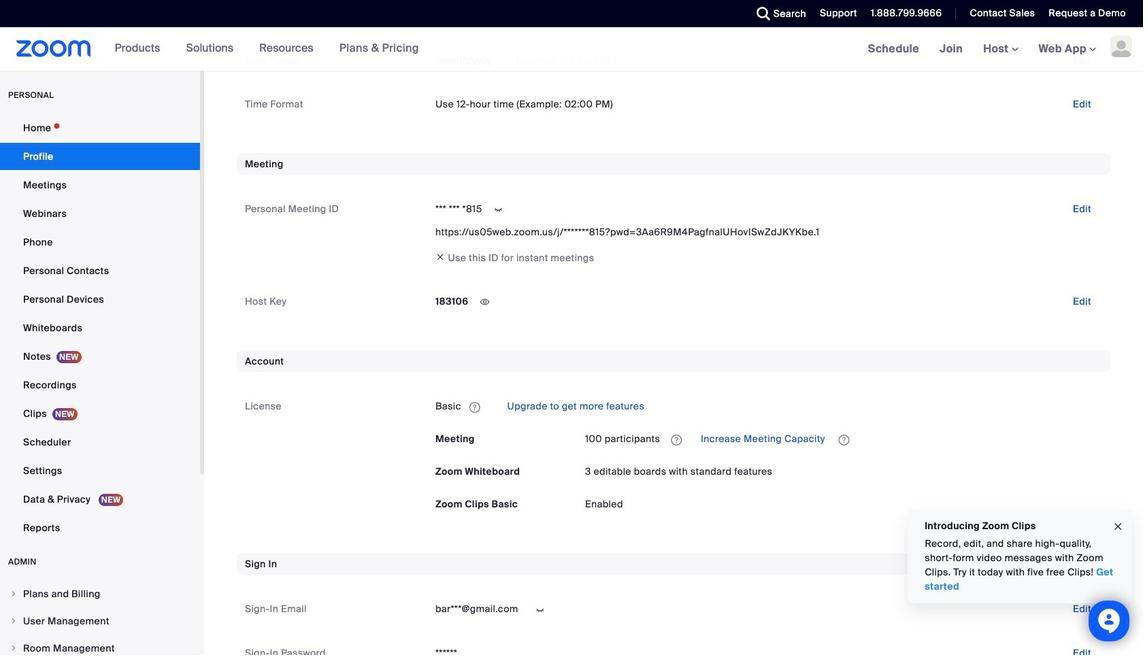 Task type: describe. For each thing, give the bounding box(es) containing it.
learn more about your license type image
[[468, 403, 482, 412]]

show personal meeting id image
[[488, 204, 509, 216]]

profile picture image
[[1111, 35, 1132, 57]]

admin menu menu
[[0, 581, 200, 655]]

2 menu item from the top
[[0, 608, 200, 634]]

personal menu menu
[[0, 114, 200, 543]]

3 menu item from the top
[[0, 636, 200, 655]]

hide host key image
[[474, 296, 496, 309]]

right image
[[10, 590, 18, 598]]



Task type: locate. For each thing, give the bounding box(es) containing it.
right image for second menu item
[[10, 617, 18, 625]]

0 vertical spatial menu item
[[0, 581, 200, 607]]

1 vertical spatial menu item
[[0, 608, 200, 634]]

0 vertical spatial right image
[[10, 617, 18, 625]]

zoom logo image
[[16, 40, 91, 57]]

1 vertical spatial right image
[[10, 644, 18, 653]]

product information navigation
[[91, 27, 429, 71]]

menu item
[[0, 581, 200, 607], [0, 608, 200, 634], [0, 636, 200, 655]]

meetings navigation
[[858, 27, 1143, 71]]

1 right image from the top
[[10, 617, 18, 625]]

banner
[[0, 27, 1143, 71]]

2 vertical spatial menu item
[[0, 636, 200, 655]]

1 menu item from the top
[[0, 581, 200, 607]]

right image
[[10, 617, 18, 625], [10, 644, 18, 653]]

right image for 3rd menu item from the top
[[10, 644, 18, 653]]

close image
[[1113, 519, 1124, 535]]

application
[[436, 396, 1102, 417]]

2 right image from the top
[[10, 644, 18, 653]]



Task type: vqa. For each thing, say whether or not it's contained in the screenshot.
a to the bottom
no



